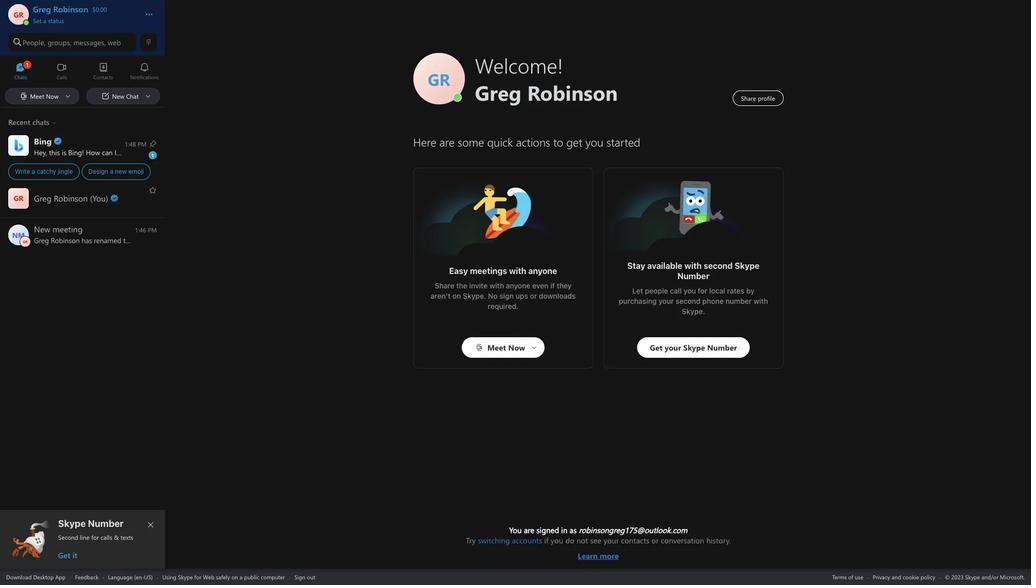 Task type: describe. For each thing, give the bounding box(es) containing it.
people, groups, messages, web
[[23, 37, 121, 47]]

your inside let people call you for local rates by purchasing your second phone number with skype.
[[659, 297, 674, 306]]

skype. inside share the invite with anyone even if they aren't on skype. no sign ups or downloads required.
[[463, 292, 486, 300]]

terms of use
[[833, 573, 864, 581]]

0 vertical spatial anyone
[[529, 267, 557, 276]]

more
[[600, 551, 619, 561]]

and
[[892, 573, 902, 581]]

download desktop app link
[[6, 573, 66, 581]]

mansurfer
[[473, 184, 509, 194]]

write a catchy jingle
[[15, 168, 73, 175]]

with inside stay available with second skype number
[[685, 261, 702, 271]]

required.
[[488, 302, 519, 311]]

skype. inside let people call you for local rates by purchasing your second phone number with skype.
[[682, 307, 705, 316]]

language (en-us)
[[108, 573, 153, 581]]

call
[[670, 287, 682, 295]]

conversation
[[661, 536, 705, 546]]

with up ups
[[509, 267, 527, 276]]

design a new emoji
[[88, 168, 144, 175]]

downloads
[[539, 292, 576, 300]]

on inside share the invite with anyone even if they aren't on skype. no sign ups or downloads required.
[[453, 292, 461, 300]]

if inside share the invite with anyone even if they aren't on skype. no sign ups or downloads required.
[[551, 281, 555, 290]]

emoji
[[129, 168, 144, 175]]

us)
[[144, 573, 153, 581]]

a for new
[[110, 168, 113, 175]]

set a status
[[33, 16, 64, 25]]

set a status button
[[33, 14, 135, 25]]

texts
[[121, 534, 133, 542]]

learn more link
[[466, 546, 731, 561]]

using
[[162, 573, 177, 581]]

you inside "try switching accounts if you do not see your contacts or conversation history. learn more"
[[551, 536, 564, 546]]

purchasing
[[619, 297, 657, 306]]

second inside let people call you for local rates by purchasing your second phone number with skype.
[[676, 297, 701, 306]]

number
[[726, 297, 752, 306]]

calls
[[101, 534, 112, 542]]

app
[[55, 573, 66, 581]]

invite
[[470, 281, 488, 290]]

privacy
[[873, 573, 891, 581]]

history.
[[707, 536, 731, 546]]

design
[[88, 168, 108, 175]]

can
[[102, 147, 113, 157]]

people, groups, messages, web button
[[8, 33, 136, 51]]

web
[[203, 573, 215, 581]]

language
[[108, 573, 133, 581]]

whosthis
[[663, 179, 695, 189]]

help
[[118, 147, 132, 157]]

desktop
[[33, 573, 54, 581]]

available
[[648, 261, 683, 271]]

download desktop app
[[6, 573, 66, 581]]

people,
[[23, 37, 46, 47]]

today?
[[147, 147, 167, 157]]

second
[[58, 534, 78, 542]]

write
[[15, 168, 30, 175]]

public
[[244, 573, 259, 581]]

sign
[[295, 573, 305, 581]]

terms
[[833, 573, 847, 581]]

1 vertical spatial skype
[[58, 519, 86, 529]]

this
[[49, 147, 60, 157]]

meetings
[[470, 267, 507, 276]]

stay
[[628, 261, 646, 271]]

or inside share the invite with anyone even if they aren't on skype. no sign ups or downloads required.
[[530, 292, 537, 300]]

phone
[[703, 297, 724, 306]]

sign out
[[295, 573, 315, 581]]

no
[[488, 292, 498, 300]]

groups,
[[48, 37, 71, 47]]

messages,
[[73, 37, 106, 47]]

!
[[82, 147, 84, 157]]

computer
[[261, 573, 285, 581]]

language (en-us) link
[[108, 573, 153, 581]]

ups
[[516, 292, 528, 300]]

bing
[[68, 147, 82, 157]]

try
[[466, 536, 476, 546]]



Task type: vqa. For each thing, say whether or not it's contained in the screenshot.
110.69M
no



Task type: locate. For each thing, give the bounding box(es) containing it.
skype up by at the right of page
[[735, 261, 760, 271]]

even
[[533, 281, 549, 290]]

do
[[566, 536, 575, 546]]

1 horizontal spatial on
[[453, 292, 461, 300]]

skype. down the phone
[[682, 307, 705, 316]]

are
[[524, 525, 535, 536]]

1 vertical spatial anyone
[[506, 281, 531, 290]]

a for status
[[43, 16, 46, 25]]

0 horizontal spatial skype.
[[463, 292, 486, 300]]

a
[[43, 16, 46, 25], [32, 168, 35, 175], [110, 168, 113, 175], [240, 573, 243, 581]]

for
[[698, 287, 708, 295], [91, 534, 99, 542], [194, 573, 202, 581]]

try switching accounts if you do not see your contacts or conversation history. learn more
[[466, 536, 731, 561]]

0 vertical spatial number
[[678, 272, 710, 281]]

share the invite with anyone even if they aren't on skype. no sign ups or downloads required.
[[431, 281, 578, 311]]

1 vertical spatial number
[[88, 519, 124, 529]]

0 vertical spatial your
[[659, 297, 674, 306]]

you are signed in as
[[510, 525, 579, 536]]

switching
[[478, 536, 510, 546]]

for for using skype for web safely on a public computer
[[194, 573, 202, 581]]

1 horizontal spatial you
[[551, 536, 564, 546]]

let
[[633, 287, 643, 295]]

catchy
[[37, 168, 56, 175]]

switching accounts link
[[478, 536, 542, 546]]

anyone inside share the invite with anyone even if they aren't on skype. no sign ups or downloads required.
[[506, 281, 531, 290]]

hey, this is bing ! how can i help you today?
[[34, 147, 169, 157]]

people
[[645, 287, 668, 295]]

2 vertical spatial for
[[194, 573, 202, 581]]

1 horizontal spatial or
[[652, 536, 659, 546]]

1 horizontal spatial second
[[704, 261, 733, 271]]

of
[[849, 573, 854, 581]]

sign
[[500, 292, 514, 300]]

a for catchy
[[32, 168, 35, 175]]

with down by at the right of page
[[754, 297, 768, 306]]

1 vertical spatial for
[[91, 534, 99, 542]]

you inside let people call you for local rates by purchasing your second phone number with skype.
[[684, 287, 696, 295]]

second down call
[[676, 297, 701, 306]]

let people call you for local rates by purchasing your second phone number with skype.
[[619, 287, 770, 316]]

line
[[80, 534, 90, 542]]

1 vertical spatial second
[[676, 297, 701, 306]]

privacy and cookie policy link
[[873, 573, 936, 581]]

learn
[[578, 551, 598, 561]]

skype number
[[58, 519, 124, 529]]

1 horizontal spatial if
[[551, 281, 555, 290]]

with up no
[[490, 281, 504, 290]]

easy
[[449, 267, 468, 276]]

or
[[530, 292, 537, 300], [652, 536, 659, 546]]

status
[[48, 16, 64, 25]]

tab list
[[0, 58, 165, 86]]

0 horizontal spatial skype
[[58, 519, 86, 529]]

1 horizontal spatial for
[[194, 573, 202, 581]]

sign out link
[[295, 573, 315, 581]]

you right call
[[684, 287, 696, 295]]

1 vertical spatial or
[[652, 536, 659, 546]]

0 horizontal spatial you
[[134, 147, 145, 157]]

or inside "try switching accounts if you do not see your contacts or conversation history. learn more"
[[652, 536, 659, 546]]

a inside button
[[43, 16, 46, 25]]

for left local
[[698, 287, 708, 295]]

safely
[[216, 573, 230, 581]]

skype.
[[463, 292, 486, 300], [682, 307, 705, 316]]

2 horizontal spatial for
[[698, 287, 708, 295]]

second inside stay available with second skype number
[[704, 261, 733, 271]]

number up "calls"
[[88, 519, 124, 529]]

second line for calls & texts
[[58, 534, 133, 542]]

if inside "try switching accounts if you do not see your contacts or conversation history. learn more"
[[545, 536, 549, 546]]

0 vertical spatial or
[[530, 292, 537, 300]]

a left public
[[240, 573, 243, 581]]

out
[[307, 573, 315, 581]]

if right accounts
[[545, 536, 549, 546]]

see
[[590, 536, 602, 546]]

or right "contacts"
[[652, 536, 659, 546]]

skype inside stay available with second skype number
[[735, 261, 760, 271]]

0 horizontal spatial if
[[545, 536, 549, 546]]

aren't
[[431, 292, 451, 300]]

number
[[678, 272, 710, 281], [88, 519, 124, 529]]

using skype for web safely on a public computer link
[[162, 573, 285, 581]]

on
[[453, 292, 461, 300], [232, 573, 238, 581]]

0 horizontal spatial for
[[91, 534, 99, 542]]

get it
[[58, 551, 77, 561]]

2 vertical spatial you
[[551, 536, 564, 546]]

your down call
[[659, 297, 674, 306]]

2 horizontal spatial skype
[[735, 261, 760, 271]]

for inside let people call you for local rates by purchasing your second phone number with skype.
[[698, 287, 708, 295]]

rates
[[727, 287, 745, 295]]

contacts
[[621, 536, 650, 546]]

on down 'the'
[[453, 292, 461, 300]]

it
[[73, 551, 77, 561]]

set
[[33, 16, 42, 25]]

second up local
[[704, 261, 733, 271]]

0 vertical spatial second
[[704, 261, 733, 271]]

jingle
[[58, 168, 73, 175]]

1 horizontal spatial skype
[[178, 573, 193, 581]]

skype right the using
[[178, 573, 193, 581]]

0 horizontal spatial second
[[676, 297, 701, 306]]

0 vertical spatial on
[[453, 292, 461, 300]]

a left new
[[110, 168, 113, 175]]

1 vertical spatial you
[[684, 287, 696, 295]]

0 vertical spatial for
[[698, 287, 708, 295]]

or right ups
[[530, 292, 537, 300]]

how
[[86, 147, 100, 157]]

local
[[710, 287, 726, 295]]

for left web
[[194, 573, 202, 581]]

your
[[659, 297, 674, 306], [604, 536, 619, 546]]

stay available with second skype number
[[628, 261, 762, 281]]

use
[[855, 573, 864, 581]]

skype. down 'invite' in the top of the page
[[463, 292, 486, 300]]

download
[[6, 573, 32, 581]]

with right available
[[685, 261, 702, 271]]

your right see on the bottom
[[604, 536, 619, 546]]

is
[[62, 147, 66, 157]]

1 vertical spatial if
[[545, 536, 549, 546]]

skype number element
[[9, 519, 157, 561]]

with inside share the invite with anyone even if they aren't on skype. no sign ups or downloads required.
[[490, 281, 504, 290]]

number inside stay available with second skype number
[[678, 272, 710, 281]]

policy
[[921, 573, 936, 581]]

1 vertical spatial skype.
[[682, 307, 705, 316]]

(en-
[[134, 573, 144, 581]]

1 horizontal spatial number
[[678, 272, 710, 281]]

0 vertical spatial skype.
[[463, 292, 486, 300]]

not
[[577, 536, 588, 546]]

with inside let people call you for local rates by purchasing your second phone number with skype.
[[754, 297, 768, 306]]

for for second line for calls & texts
[[91, 534, 99, 542]]

1 horizontal spatial your
[[659, 297, 674, 306]]

you
[[510, 525, 522, 536]]

0 vertical spatial skype
[[735, 261, 760, 271]]

if
[[551, 281, 555, 290], [545, 536, 549, 546]]

skype
[[735, 261, 760, 271], [58, 519, 86, 529], [178, 573, 193, 581]]

your inside "try switching accounts if you do not see your contacts or conversation history. learn more"
[[604, 536, 619, 546]]

get
[[58, 551, 70, 561]]

0 horizontal spatial or
[[530, 292, 537, 300]]

easy meetings with anyone
[[449, 267, 557, 276]]

a right set
[[43, 16, 46, 25]]

0 horizontal spatial on
[[232, 573, 238, 581]]

anyone up even
[[529, 267, 557, 276]]

you left do
[[551, 536, 564, 546]]

anyone up ups
[[506, 281, 531, 290]]

2 vertical spatial skype
[[178, 573, 193, 581]]

0 horizontal spatial your
[[604, 536, 619, 546]]

0 horizontal spatial number
[[88, 519, 124, 529]]

for right line
[[91, 534, 99, 542]]

for inside the skype number element
[[91, 534, 99, 542]]

cookie
[[903, 573, 920, 581]]

hey,
[[34, 147, 47, 157]]

you right the help
[[134, 147, 145, 157]]

the
[[457, 281, 468, 290]]

by
[[747, 287, 755, 295]]

feedback link
[[75, 573, 99, 581]]

skype up the second
[[58, 519, 86, 529]]

a right 'write'
[[32, 168, 35, 175]]

0 vertical spatial you
[[134, 147, 145, 157]]

as
[[570, 525, 577, 536]]

1 vertical spatial on
[[232, 573, 238, 581]]

0 vertical spatial if
[[551, 281, 555, 290]]

&
[[114, 534, 119, 542]]

1 vertical spatial your
[[604, 536, 619, 546]]

new
[[115, 168, 127, 175]]

on right safely on the bottom
[[232, 573, 238, 581]]

feedback
[[75, 573, 99, 581]]

number up call
[[678, 272, 710, 281]]

i
[[115, 147, 116, 157]]

1 horizontal spatial skype.
[[682, 307, 705, 316]]

using skype for web safely on a public computer
[[162, 573, 285, 581]]

if up downloads
[[551, 281, 555, 290]]

in
[[562, 525, 568, 536]]

2 horizontal spatial you
[[684, 287, 696, 295]]

they
[[557, 281, 572, 290]]



